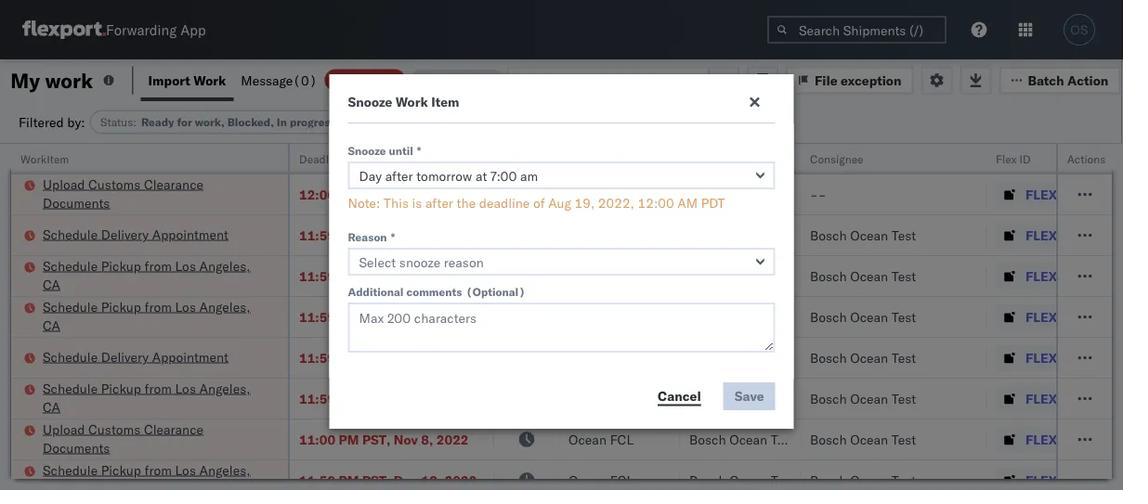 Task type: vqa. For each thing, say whether or not it's contained in the screenshot.
the bottom Delivery
yes



Task type: describe. For each thing, give the bounding box(es) containing it.
2 11:59 pm pdt, nov 4, 2022 from the top
[[299, 268, 470, 284]]

11:59 for fourth schedule pickup from los angeles, ca button
[[299, 473, 336, 489]]

205 on track
[[419, 72, 495, 88]]

4, for 3rd schedule pickup from los angeles, ca link from the top
[[422, 391, 435, 407]]

deadline
[[299, 152, 344, 166]]

1 fcl from the top
[[610, 186, 634, 203]]

1660288
[[1066, 186, 1123, 203]]

13,
[[422, 473, 442, 489]]

: for snoozed
[[428, 115, 431, 129]]

flex-1660288
[[1026, 186, 1123, 203]]

los for 4th schedule pickup from los angeles, ca link
[[175, 462, 196, 479]]

7 fcl from the top
[[610, 473, 634, 489]]

pdt
[[702, 195, 726, 211]]

batch action button
[[1000, 66, 1121, 94]]

client
[[690, 152, 720, 166]]

205
[[419, 72, 443, 88]]

12:00 am pdt, aug 19, 2022
[[299, 186, 480, 203]]

resize handle column header for consignee button
[[965, 144, 987, 491]]

work for snooze
[[396, 94, 428, 110]]

until
[[389, 144, 414, 158]]

2 1846748 from the top
[[1066, 268, 1123, 284]]

at
[[361, 72, 372, 88]]

cancel
[[658, 388, 702, 404]]

actions
[[1068, 152, 1107, 166]]

track
[[465, 72, 495, 88]]

progress
[[290, 115, 336, 129]]

(optional)
[[466, 285, 526, 299]]

id
[[1020, 152, 1032, 166]]

pm for second schedule pickup from los angeles, ca link
[[339, 309, 359, 325]]

message (0)
[[241, 72, 317, 88]]

11:59 pm pst, dec 13, 2022
[[299, 473, 477, 489]]

0 horizontal spatial 12:00
[[299, 186, 336, 203]]

forwarding app link
[[22, 20, 206, 39]]

clearance for 12:00 am pdt, aug 19, 2022
[[144, 176, 204, 192]]

1 flex-1846748 from the top
[[1026, 227, 1123, 244]]

ca for 4th schedule pickup from los angeles, ca link
[[43, 481, 60, 491]]

nov for second schedule pickup from los angeles, ca link
[[395, 309, 419, 325]]

5 fcl from the top
[[610, 350, 634, 366]]

3 1846748 from the top
[[1066, 309, 1123, 325]]

4 schedule pickup from los angeles, ca button from the top
[[43, 462, 264, 491]]

for
[[177, 115, 192, 129]]

6 fcl from the top
[[610, 432, 634, 448]]

3 resize handle column header from the left
[[537, 144, 560, 491]]

comments
[[407, 285, 462, 299]]

note: this is after the deadline of aug 19, 2022, 12:00 am pdt
[[348, 195, 726, 211]]

schedule pickup from los angeles, ca for 1st schedule pickup from los angeles, ca link
[[43, 258, 251, 293]]

mode
[[569, 152, 597, 166]]

0 horizontal spatial aug
[[396, 186, 421, 203]]

los for 3rd schedule pickup from los angeles, ca link from the top
[[175, 381, 196, 397]]

schedule delivery appointment for second schedule delivery appointment link from the bottom of the page
[[43, 226, 229, 243]]

additional
[[348, 285, 404, 299]]

reason *
[[348, 230, 395, 244]]

2 ocean fcl from the top
[[569, 227, 634, 244]]

forwarding
[[106, 21, 177, 39]]

status
[[100, 115, 133, 129]]

1889466
[[1066, 473, 1123, 489]]

pst, for dec
[[362, 473, 391, 489]]

pickup for third schedule pickup from los angeles, ca button
[[101, 381, 141, 397]]

resize handle column header for "workitem" "button"
[[266, 144, 288, 491]]

snoozed
[[385, 115, 428, 129]]

file exception
[[815, 72, 902, 88]]

upload customs clearance documents for 11:00 pm pst, nov 8, 2022
[[43, 422, 204, 456]]

no
[[436, 115, 451, 129]]

documents for 12:00
[[43, 195, 110, 211]]

7 ocean fcl from the top
[[569, 473, 634, 489]]

customs for 12:00 am pdt, aug 19, 2022
[[88, 176, 141, 192]]

by:
[[67, 114, 85, 130]]

upload customs clearance documents link for 12:00 am pdt, aug 19, 2022
[[43, 175, 264, 212]]

from for 1st schedule pickup from los angeles, ca link
[[145, 258, 172, 274]]

mode button
[[560, 148, 662, 166]]

snooze until *
[[348, 144, 422, 158]]

1 - from the left
[[811, 186, 819, 203]]

1 horizontal spatial 12:00
[[638, 195, 675, 211]]

exception
[[841, 72, 902, 88]]

3 ocean fcl from the top
[[569, 268, 634, 284]]

snooze for until
[[348, 144, 386, 158]]

4 4, from the top
[[422, 350, 435, 366]]

2022,
[[599, 195, 635, 211]]

4, for second schedule pickup from los angeles, ca link
[[422, 309, 435, 325]]

11:59 for second schedule pickup from los angeles, ca button from the top
[[299, 309, 336, 325]]

pickup for first schedule pickup from los angeles, ca button from the top
[[101, 258, 141, 274]]

4 angeles, from the top
[[199, 462, 251, 479]]

5 flex- from the top
[[1026, 350, 1066, 366]]

1 horizontal spatial aug
[[549, 195, 572, 211]]

my work
[[10, 67, 93, 93]]

snoozed : no
[[385, 115, 451, 129]]

3 angeles, from the top
[[199, 381, 251, 397]]

snooze work item
[[348, 94, 460, 110]]

4 11:59 pm pdt, nov 4, 2022 from the top
[[299, 350, 470, 366]]

forwarding app
[[106, 21, 206, 39]]

schedule for 1st schedule pickup from los angeles, ca link
[[43, 258, 98, 274]]

pm for 3rd schedule pickup from los angeles, ca link from the top
[[339, 391, 359, 407]]

flexport. image
[[22, 20, 106, 39]]

Search Work text field
[[508, 66, 710, 94]]

3 flex-1846748 from the top
[[1026, 309, 1123, 325]]

nov for 1st schedule pickup from los angeles, ca link
[[395, 268, 419, 284]]

1 11:59 pm pdt, nov 4, 2022 from the top
[[299, 227, 470, 244]]

8,
[[421, 432, 434, 448]]

5 flex-1846748 from the top
[[1026, 391, 1123, 407]]

pm for 4th schedule pickup from los angeles, ca link
[[339, 473, 359, 489]]

2 schedule delivery appointment button from the top
[[43, 348, 229, 369]]

2 schedule pickup from los angeles, ca link from the top
[[43, 298, 264, 335]]

ready
[[141, 115, 174, 129]]

schedule pickup from los angeles, ca for 4th schedule pickup from los angeles, ca link
[[43, 462, 251, 491]]

3 11:59 pm pdt, nov 4, 2022 from the top
[[299, 309, 470, 325]]

schedule for 3rd schedule pickup from los angeles, ca link from the top
[[43, 381, 98, 397]]

upload for 12:00 am pdt, aug 19, 2022
[[43, 176, 85, 192]]

2 flex- from the top
[[1026, 227, 1066, 244]]

1 angeles, from the top
[[199, 258, 251, 274]]

documents for 11:00
[[43, 440, 110, 456]]

dec
[[394, 473, 418, 489]]

2 - from the left
[[819, 186, 827, 203]]

(0)
[[293, 72, 317, 88]]

status : ready for work, blocked, in progress
[[100, 115, 336, 129]]

760 at risk
[[333, 72, 397, 88]]

import work button
[[141, 59, 234, 101]]

client name
[[690, 152, 752, 166]]

3 schedule pickup from los angeles, ca button from the top
[[43, 380, 264, 419]]

4 pm from the top
[[339, 350, 359, 366]]

this
[[384, 195, 409, 211]]

the
[[457, 195, 476, 211]]

pdt, for 1st schedule pickup from los angeles, ca link
[[362, 268, 392, 284]]

flexport demo consignee
[[690, 186, 842, 203]]

flexport
[[690, 186, 738, 203]]

flex- for 4th schedule pickup from los angeles, ca link
[[1026, 473, 1066, 489]]

pdt, for 3rd schedule pickup from los angeles, ca link from the top
[[362, 391, 392, 407]]

Search Shipments (/) text field
[[768, 16, 947, 44]]

is
[[412, 195, 422, 211]]

from for second schedule pickup from los angeles, ca link
[[145, 299, 172, 315]]

upload customs clearance documents button for 11:00 pm pst, nov 8, 2022
[[43, 421, 264, 460]]

7 resize handle column header from the left
[[1090, 144, 1113, 491]]

workitem button
[[11, 148, 270, 166]]

consignee button
[[801, 148, 969, 166]]

import
[[148, 72, 190, 88]]

1 4, from the top
[[422, 227, 435, 244]]

on
[[446, 72, 461, 88]]

3 schedule pickup from los angeles, ca link from the top
[[43, 380, 264, 417]]

ca for 3rd schedule pickup from los angeles, ca link from the top
[[43, 399, 60, 416]]

ca for second schedule pickup from los angeles, ca link
[[43, 317, 60, 334]]

consignee inside consignee button
[[811, 152, 864, 166]]

workitem
[[20, 152, 69, 166]]

deadline
[[479, 195, 530, 211]]

--
[[811, 186, 827, 203]]

schedule pickup from los angeles, ca for 3rd schedule pickup from los angeles, ca link from the top
[[43, 381, 251, 416]]

item
[[432, 94, 460, 110]]

reason
[[348, 230, 387, 244]]

import work
[[148, 72, 226, 88]]

from for 3rd schedule pickup from los angeles, ca link from the top
[[145, 381, 172, 397]]

2 schedule delivery appointment link from the top
[[43, 348, 229, 367]]

action
[[1068, 72, 1109, 88]]



Task type: locate. For each thing, give the bounding box(es) containing it.
3 from from the top
[[145, 381, 172, 397]]

11:59 for third schedule pickup from los angeles, ca button
[[299, 391, 336, 407]]

os
[[1071, 23, 1089, 37]]

7 flex- from the top
[[1026, 432, 1066, 448]]

nov for upload customs clearance documents link corresponding to 11:00 pm pst, nov 8, 2022
[[394, 432, 418, 448]]

1 horizontal spatial :
[[428, 115, 431, 129]]

note:
[[348, 195, 381, 211]]

2 11:59 from the top
[[299, 268, 336, 284]]

1 pst, from the top
[[362, 432, 391, 448]]

appointment for second schedule delivery appointment link from the bottom of the page
[[152, 226, 229, 243]]

message
[[241, 72, 293, 88]]

aug left "after"
[[396, 186, 421, 203]]

schedule pickup from los angeles, ca
[[43, 258, 251, 293], [43, 299, 251, 334], [43, 381, 251, 416], [43, 462, 251, 491]]

upload customs clearance documents
[[43, 176, 204, 211], [43, 422, 204, 456]]

Select snooze reason text field
[[348, 248, 776, 276]]

3 los from the top
[[175, 381, 196, 397]]

pdt, for second schedule pickup from los angeles, ca link
[[362, 309, 392, 325]]

demo
[[742, 186, 776, 203]]

4 ocean fcl from the top
[[569, 309, 634, 325]]

4 flex-1846748 from the top
[[1026, 350, 1123, 366]]

4 schedule pickup from los angeles, ca from the top
[[43, 462, 251, 491]]

5 4, from the top
[[422, 391, 435, 407]]

5 schedule from the top
[[43, 381, 98, 397]]

0 vertical spatial *
[[417, 144, 422, 158]]

0 vertical spatial consignee
[[811, 152, 864, 166]]

flex- for 1st schedule pickup from los angeles, ca link
[[1026, 268, 1066, 284]]

* right until
[[417, 144, 422, 158]]

11:59 pm pdt, nov 4, 2022
[[299, 227, 470, 244], [299, 268, 470, 284], [299, 309, 470, 325], [299, 350, 470, 366], [299, 391, 470, 407]]

1 vertical spatial documents
[[43, 440, 110, 456]]

0 horizontal spatial *
[[391, 230, 395, 244]]

os button
[[1059, 8, 1102, 51]]

am left the pdt
[[678, 195, 698, 211]]

2 ca from the top
[[43, 317, 60, 334]]

1 appointment from the top
[[152, 226, 229, 243]]

1 ca from the top
[[43, 277, 60, 293]]

1 from from the top
[[145, 258, 172, 274]]

nov
[[395, 227, 419, 244], [395, 268, 419, 284], [395, 309, 419, 325], [395, 350, 419, 366], [395, 391, 419, 407], [394, 432, 418, 448]]

6 pm from the top
[[339, 432, 359, 448]]

batch
[[1029, 72, 1065, 88]]

1 schedule delivery appointment button from the top
[[43, 225, 229, 246]]

5 ocean fcl from the top
[[569, 350, 634, 366]]

aug
[[396, 186, 421, 203], [549, 195, 572, 211]]

documents
[[43, 195, 110, 211], [43, 440, 110, 456]]

0 vertical spatial upload customs clearance documents link
[[43, 175, 264, 212]]

flex-
[[1026, 186, 1066, 203], [1026, 227, 1066, 244], [1026, 268, 1066, 284], [1026, 309, 1066, 325], [1026, 350, 1066, 366], [1026, 391, 1066, 407], [1026, 432, 1066, 448], [1026, 473, 1066, 489]]

: left no
[[428, 115, 431, 129]]

los for 1st schedule pickup from los angeles, ca link
[[175, 258, 196, 274]]

1 flex- from the top
[[1026, 186, 1066, 203]]

1 vertical spatial customs
[[88, 422, 141, 438]]

11:59
[[299, 227, 336, 244], [299, 268, 336, 284], [299, 309, 336, 325], [299, 350, 336, 366], [299, 391, 336, 407], [299, 473, 336, 489]]

pdt,
[[363, 186, 393, 203], [362, 227, 392, 244], [362, 268, 392, 284], [362, 309, 392, 325], [362, 350, 392, 366], [362, 391, 392, 407]]

work
[[45, 67, 93, 93]]

1 delivery from the top
[[101, 226, 149, 243]]

clearance for 11:00 pm pst, nov 8, 2022
[[144, 422, 204, 438]]

snooze up note: this is after the deadline of aug 19, 2022, 12:00 am pdt
[[504, 152, 540, 166]]

0 vertical spatial upload
[[43, 176, 85, 192]]

2 fcl from the top
[[610, 227, 634, 244]]

: for status
[[133, 115, 137, 129]]

2 upload from the top
[[43, 422, 85, 438]]

app
[[180, 21, 206, 39]]

6 resize handle column header from the left
[[965, 144, 987, 491]]

resize handle column header for deadline button
[[472, 144, 495, 491]]

11:00
[[299, 432, 336, 448]]

pst,
[[362, 432, 391, 448], [362, 473, 391, 489]]

4 1846748 from the top
[[1066, 350, 1123, 366]]

11:59 for first schedule pickup from los angeles, ca button from the top
[[299, 268, 336, 284]]

schedule for 4th schedule pickup from los angeles, ca link
[[43, 462, 98, 479]]

pickup for second schedule pickup from los angeles, ca button from the top
[[101, 299, 141, 315]]

from for 4th schedule pickup from los angeles, ca link
[[145, 462, 172, 479]]

my
[[10, 67, 40, 93]]

5 pm from the top
[[339, 391, 359, 407]]

upload customs clearance documents button for 12:00 am pdt, aug 19, 2022
[[43, 175, 264, 214]]

ca for 1st schedule pickup from los angeles, ca link
[[43, 277, 60, 293]]

after
[[426, 195, 454, 211]]

2 upload customs clearance documents button from the top
[[43, 421, 264, 460]]

4, for 1st schedule pickup from los angeles, ca link
[[422, 268, 435, 284]]

flex- for 3rd schedule pickup from los angeles, ca link from the top
[[1026, 391, 1066, 407]]

flex id
[[997, 152, 1032, 166]]

0 vertical spatial delivery
[[101, 226, 149, 243]]

consignee right demo
[[780, 186, 842, 203]]

3 ca from the top
[[43, 399, 60, 416]]

0 vertical spatial documents
[[43, 195, 110, 211]]

schedule delivery appointment link
[[43, 225, 229, 244], [43, 348, 229, 367]]

1 vertical spatial work
[[396, 94, 428, 110]]

3 flex- from the top
[[1026, 268, 1066, 284]]

4 fcl from the top
[[610, 309, 634, 325]]

snooze left until
[[348, 144, 386, 158]]

2 : from the left
[[428, 115, 431, 129]]

1 schedule delivery appointment link from the top
[[43, 225, 229, 244]]

filtered by:
[[19, 114, 85, 130]]

0 vertical spatial schedule delivery appointment link
[[43, 225, 229, 244]]

6 flex-1846748 from the top
[[1026, 432, 1123, 448]]

0 horizontal spatial am
[[339, 186, 360, 203]]

1 schedule from the top
[[43, 226, 98, 243]]

flex-1889466 button
[[997, 468, 1124, 491], [997, 468, 1124, 491]]

0 vertical spatial clearance
[[144, 176, 204, 192]]

0 vertical spatial schedule delivery appointment button
[[43, 225, 229, 246]]

19, right is
[[424, 186, 444, 203]]

2 angeles, from the top
[[199, 299, 251, 315]]

1 customs from the top
[[88, 176, 141, 192]]

flex
[[997, 152, 1017, 166]]

pickup for fourth schedule pickup from los angeles, ca button
[[101, 462, 141, 479]]

0 horizontal spatial work
[[194, 72, 226, 88]]

1 vertical spatial delivery
[[101, 349, 149, 365]]

filtered
[[19, 114, 64, 130]]

1 schedule pickup from los angeles, ca button from the top
[[43, 257, 264, 296]]

risk
[[376, 72, 397, 88]]

4 los from the top
[[175, 462, 196, 479]]

12:00 right the 2022,
[[638, 195, 675, 211]]

additional comments (optional)
[[348, 285, 526, 299]]

aug right of
[[549, 195, 572, 211]]

2 customs from the top
[[88, 422, 141, 438]]

0 vertical spatial pst,
[[362, 432, 391, 448]]

customs
[[88, 176, 141, 192], [88, 422, 141, 438]]

0 horizontal spatial 19,
[[424, 186, 444, 203]]

upload customs clearance documents for 12:00 am pdt, aug 19, 2022
[[43, 176, 204, 211]]

batch action
[[1029, 72, 1109, 88]]

1 vertical spatial upload customs clearance documents link
[[43, 421, 264, 458]]

in
[[277, 115, 287, 129]]

am down deadline at the left top
[[339, 186, 360, 203]]

flex- for second schedule pickup from los angeles, ca link
[[1026, 309, 1066, 325]]

1 pm from the top
[[339, 227, 359, 244]]

7 pm from the top
[[339, 473, 359, 489]]

3 pm from the top
[[339, 309, 359, 325]]

work right the "import"
[[194, 72, 226, 88]]

nov for 3rd schedule pickup from los angeles, ca link from the top
[[395, 391, 419, 407]]

of
[[534, 195, 545, 211]]

schedule
[[43, 226, 98, 243], [43, 258, 98, 274], [43, 299, 98, 315], [43, 349, 98, 365], [43, 381, 98, 397], [43, 462, 98, 479]]

pm for 1st schedule pickup from los angeles, ca link
[[339, 268, 359, 284]]

3 schedule pickup from los angeles, ca from the top
[[43, 381, 251, 416]]

los for second schedule pickup from los angeles, ca link
[[175, 299, 196, 315]]

angeles,
[[199, 258, 251, 274], [199, 299, 251, 315], [199, 381, 251, 397], [199, 462, 251, 479]]

1 ocean fcl from the top
[[569, 186, 634, 203]]

1 vertical spatial upload customs clearance documents button
[[43, 421, 264, 460]]

1 horizontal spatial 19,
[[575, 195, 595, 211]]

0 vertical spatial upload customs clearance documents button
[[43, 175, 264, 214]]

760
[[333, 72, 357, 88]]

bosch ocean test
[[690, 227, 796, 244], [811, 227, 917, 244], [690, 268, 796, 284], [811, 268, 917, 284], [690, 309, 796, 325], [811, 309, 917, 325], [690, 350, 796, 366], [811, 350, 917, 366], [690, 391, 796, 407], [811, 391, 917, 407], [690, 432, 796, 448], [811, 432, 917, 448], [690, 473, 796, 489], [811, 473, 917, 489]]

consignee
[[811, 152, 864, 166], [780, 186, 842, 203]]

delivery for 2nd schedule delivery appointment button from the bottom
[[101, 226, 149, 243]]

2 schedule pickup from los angeles, ca from the top
[[43, 299, 251, 334]]

2 4, from the top
[[422, 268, 435, 284]]

schedule for 1st schedule delivery appointment link from the bottom
[[43, 349, 98, 365]]

client name button
[[680, 148, 783, 166]]

pst, up 11:59 pm pst, dec 13, 2022
[[362, 432, 391, 448]]

11:00 pm pst, nov 8, 2022
[[299, 432, 469, 448]]

2 resize handle column header from the left
[[472, 144, 495, 491]]

schedule for second schedule pickup from los angeles, ca link
[[43, 299, 98, 315]]

2 delivery from the top
[[101, 349, 149, 365]]

2 pst, from the top
[[362, 473, 391, 489]]

1 vertical spatial clearance
[[144, 422, 204, 438]]

0 vertical spatial upload customs clearance documents
[[43, 176, 204, 211]]

3 fcl from the top
[[610, 268, 634, 284]]

pm
[[339, 227, 359, 244], [339, 268, 359, 284], [339, 309, 359, 325], [339, 350, 359, 366], [339, 391, 359, 407], [339, 432, 359, 448], [339, 473, 359, 489]]

resize handle column header for mode button
[[658, 144, 680, 491]]

1 resize handle column header from the left
[[266, 144, 288, 491]]

8 flex- from the top
[[1026, 473, 1066, 489]]

: left ready
[[133, 115, 137, 129]]

1 vertical spatial schedule delivery appointment link
[[43, 348, 229, 367]]

ca
[[43, 277, 60, 293], [43, 317, 60, 334], [43, 399, 60, 416], [43, 481, 60, 491]]

schedule pickup from los angeles, ca for second schedule pickup from los angeles, ca link
[[43, 299, 251, 334]]

1 horizontal spatial *
[[417, 144, 422, 158]]

5 11:59 from the top
[[299, 391, 336, 407]]

1 schedule pickup from los angeles, ca from the top
[[43, 258, 251, 293]]

2 schedule delivery appointment from the top
[[43, 349, 229, 365]]

flex- for upload customs clearance documents link associated with 12:00 am pdt, aug 19, 2022
[[1026, 186, 1066, 203]]

1 clearance from the top
[[144, 176, 204, 192]]

2 schedule pickup from los angeles, ca button from the top
[[43, 298, 264, 337]]

resize handle column header
[[266, 144, 288, 491], [472, 144, 495, 491], [537, 144, 560, 491], [658, 144, 680, 491], [779, 144, 801, 491], [965, 144, 987, 491], [1090, 144, 1113, 491]]

work,
[[195, 115, 225, 129]]

1 documents from the top
[[43, 195, 110, 211]]

:
[[133, 115, 137, 129], [428, 115, 431, 129]]

0 horizontal spatial :
[[133, 115, 137, 129]]

6 1846748 from the top
[[1066, 432, 1123, 448]]

4 schedule from the top
[[43, 349, 98, 365]]

1 11:59 from the top
[[299, 227, 336, 244]]

1 vertical spatial upload customs clearance documents
[[43, 422, 204, 456]]

consignee up --
[[811, 152, 864, 166]]

schedule for second schedule delivery appointment link from the bottom of the page
[[43, 226, 98, 243]]

Day after tomorrow at 7:00 am text field
[[348, 162, 776, 190]]

work for import
[[194, 72, 226, 88]]

12:00 down deadline at the left top
[[299, 186, 336, 203]]

1 vertical spatial upload
[[43, 422, 85, 438]]

file
[[815, 72, 838, 88]]

4 schedule pickup from los angeles, ca link from the top
[[43, 462, 264, 491]]

work inside button
[[194, 72, 226, 88]]

clearance
[[144, 176, 204, 192], [144, 422, 204, 438]]

flex-1889466
[[1026, 473, 1123, 489]]

pm for upload customs clearance documents link corresponding to 11:00 pm pst, nov 8, 2022
[[339, 432, 359, 448]]

schedule delivery appointment for 1st schedule delivery appointment link from the bottom
[[43, 349, 229, 365]]

6 schedule from the top
[[43, 462, 98, 479]]

0 vertical spatial schedule delivery appointment
[[43, 226, 229, 243]]

1 vertical spatial appointment
[[152, 349, 229, 365]]

1 vertical spatial pst,
[[362, 473, 391, 489]]

2 los from the top
[[175, 299, 196, 315]]

snooze down at
[[348, 94, 393, 110]]

1 horizontal spatial am
[[678, 195, 698, 211]]

1 vertical spatial schedule delivery appointment
[[43, 349, 229, 365]]

pdt, for upload customs clearance documents link associated with 12:00 am pdt, aug 19, 2022
[[363, 186, 393, 203]]

upload customs clearance documents link
[[43, 175, 264, 212], [43, 421, 264, 458]]

upload
[[43, 176, 85, 192], [43, 422, 85, 438]]

customs for 11:00 pm pst, nov 8, 2022
[[88, 422, 141, 438]]

4 resize handle column header from the left
[[658, 144, 680, 491]]

0 vertical spatial appointment
[[152, 226, 229, 243]]

6 ocean fcl from the top
[[569, 432, 634, 448]]

3 4, from the top
[[422, 309, 435, 325]]

0 vertical spatial work
[[194, 72, 226, 88]]

schedule pickup from los angeles, ca link
[[43, 257, 264, 294], [43, 298, 264, 335], [43, 380, 264, 417], [43, 462, 264, 491]]

5 11:59 pm pdt, nov 4, 2022 from the top
[[299, 391, 470, 407]]

flex-1660288 button
[[997, 182, 1124, 208], [997, 182, 1124, 208]]

0 vertical spatial customs
[[88, 176, 141, 192]]

work
[[194, 72, 226, 88], [396, 94, 428, 110]]

blocked,
[[227, 115, 274, 129]]

name
[[723, 152, 752, 166]]

upload customs clearance documents link for 11:00 pm pst, nov 8, 2022
[[43, 421, 264, 458]]

1 : from the left
[[133, 115, 137, 129]]

4 pickup from the top
[[101, 462, 141, 479]]

pst, left "dec"
[[362, 473, 391, 489]]

upload for 11:00 pm pst, nov 8, 2022
[[43, 422, 85, 438]]

2 pickup from the top
[[101, 299, 141, 315]]

1 vertical spatial consignee
[[780, 186, 842, 203]]

19, left the 2022,
[[575, 195, 595, 211]]

los
[[175, 258, 196, 274], [175, 299, 196, 315], [175, 381, 196, 397], [175, 462, 196, 479]]

snooze for work
[[348, 94, 393, 110]]

*
[[417, 144, 422, 158], [391, 230, 395, 244]]

2 pm from the top
[[339, 268, 359, 284]]

pst, for nov
[[362, 432, 391, 448]]

1846748
[[1066, 227, 1123, 244], [1066, 268, 1123, 284], [1066, 309, 1123, 325], [1066, 350, 1123, 366], [1066, 391, 1123, 407], [1066, 432, 1123, 448]]

test
[[771, 227, 796, 244], [892, 227, 917, 244], [771, 268, 796, 284], [892, 268, 917, 284], [771, 309, 796, 325], [892, 309, 917, 325], [771, 350, 796, 366], [892, 350, 917, 366], [771, 391, 796, 407], [892, 391, 917, 407], [771, 432, 796, 448], [892, 432, 917, 448], [771, 473, 796, 489], [892, 473, 917, 489]]

1 schedule pickup from los angeles, ca link from the top
[[43, 257, 264, 294]]

1 vertical spatial *
[[391, 230, 395, 244]]

1 upload customs clearance documents button from the top
[[43, 175, 264, 214]]

12:00
[[299, 186, 336, 203], [638, 195, 675, 211]]

5 1846748 from the top
[[1066, 391, 1123, 407]]

appointment for 1st schedule delivery appointment link from the bottom
[[152, 349, 229, 365]]

2 from from the top
[[145, 299, 172, 315]]

2 flex-1846748 from the top
[[1026, 268, 1123, 284]]

* right reason
[[391, 230, 395, 244]]

1 vertical spatial schedule delivery appointment button
[[43, 348, 229, 369]]

schedule delivery appointment
[[43, 226, 229, 243], [43, 349, 229, 365]]

cancel button
[[647, 383, 713, 411]]

1 upload customs clearance documents from the top
[[43, 176, 204, 211]]

1 horizontal spatial work
[[396, 94, 428, 110]]

Max 200 characters text field
[[348, 303, 776, 353]]

from
[[145, 258, 172, 274], [145, 299, 172, 315], [145, 381, 172, 397], [145, 462, 172, 479]]

1 upload from the top
[[43, 176, 85, 192]]

flex id button
[[987, 148, 1117, 166]]

work up snoozed : no
[[396, 94, 428, 110]]

deadline button
[[290, 148, 476, 166]]

4 11:59 from the top
[[299, 350, 336, 366]]

3 schedule from the top
[[43, 299, 98, 315]]

schedule delivery appointment button
[[43, 225, 229, 246], [43, 348, 229, 369]]

file exception button
[[787, 66, 914, 94], [787, 66, 914, 94]]

flex- for upload customs clearance documents link corresponding to 11:00 pm pst, nov 8, 2022
[[1026, 432, 1066, 448]]

resize handle column header for 'client name' button
[[779, 144, 801, 491]]

delivery for first schedule delivery appointment button from the bottom of the page
[[101, 349, 149, 365]]

1 1846748 from the top
[[1066, 227, 1123, 244]]



